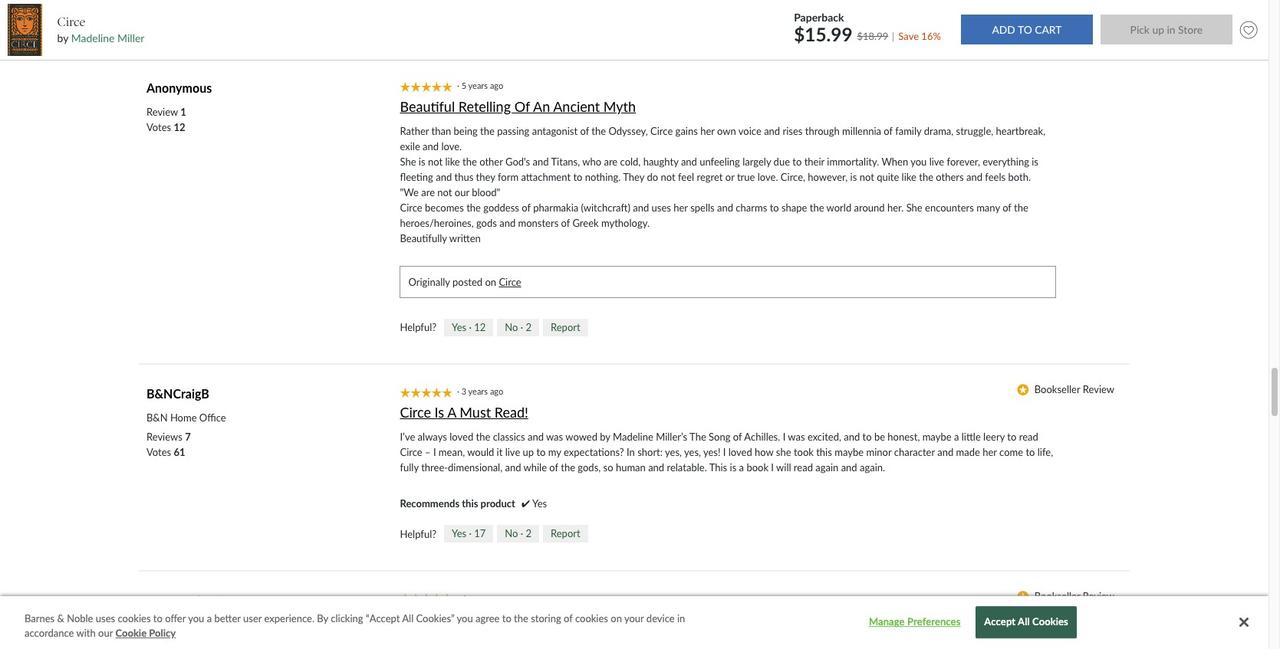 Task type: describe. For each thing, give the bounding box(es) containing it.
circe inside i've always loved the classics and was wowed by madeline miller's the song of achilles.  i was excited, and to be honest, maybe a little leery to read circe – i mean, would it live up to my expectations?  in short:  yes, yes, yes!  i loved how she took this maybe minor character and made her come to life, fully three-dimensional, and while of the gods, so human and relatable.  this is a book i will read again and again.
[[400, 447, 422, 459]]

· left "4"
[[457, 593, 459, 603]]

a left must
[[447, 404, 456, 421]]

our inside the barnes & noble uses cookies to offer you a better user experience. by clicking "accept all cookies" you agree to the storing of cookies on your device in accordance with our
[[98, 628, 113, 640]]

is right everything
[[1032, 156, 1039, 168]]

circe inside circe by madeline miller
[[57, 14, 85, 29]]

"we
[[400, 186, 419, 199]]

i right – at the bottom of page
[[433, 447, 436, 459]]

the down both.
[[1014, 202, 1028, 214]]

yes for on
[[452, 321, 467, 333]]

an
[[533, 98, 550, 115]]

i've
[[400, 431, 415, 444]]

privacy alert dialog
[[0, 597, 1269, 650]]

it
[[497, 447, 503, 459]]

report button for originally posted on circe
[[543, 319, 588, 337]]

immortality.
[[827, 156, 879, 168]]

of up "monsters"
[[522, 202, 531, 214]]

do
[[647, 171, 658, 183]]

passing
[[497, 125, 530, 137]]

the inside the barnes & noble uses cookies to offer you a better user experience. by clicking "accept all cookies" you agree to the storing of cookies on your device in accordance with our
[[514, 613, 528, 625]]

the down blood"
[[466, 202, 481, 214]]

others
[[936, 171, 964, 183]]

to left life,
[[1026, 447, 1035, 459]]

2 yes, from the left
[[684, 447, 701, 459]]

of down ancient
[[580, 125, 589, 137]]

to right agree
[[502, 613, 511, 625]]

and up up
[[528, 431, 544, 444]]

not up becomes
[[437, 186, 452, 199]]

1 ago from the top
[[490, 81, 503, 91]]

5
[[462, 81, 466, 91]]

better
[[214, 613, 241, 625]]

other
[[480, 156, 503, 168]]

rather
[[400, 125, 429, 137]]

1 was from the left
[[546, 431, 563, 444]]

dimensional,
[[448, 462, 503, 474]]

* for circe is a must read!
[[1017, 385, 1029, 396]]

and down than
[[423, 140, 439, 153]]

my
[[548, 447, 561, 459]]

and down short:
[[648, 462, 664, 474]]

character
[[894, 447, 935, 459]]

leery
[[983, 431, 1005, 444]]

of right song
[[733, 431, 742, 444]]

gods
[[476, 217, 497, 229]]

of down pharmakia
[[561, 217, 570, 229]]

bookseller for circe is a must read!
[[1035, 384, 1080, 396]]

0 vertical spatial on
[[485, 276, 496, 288]]

* bookseller review for circe is a must read!
[[1017, 384, 1115, 396]]

of down my at the left of the page
[[550, 462, 558, 474]]

thus
[[454, 171, 474, 183]]

unfeeling
[[700, 156, 740, 168]]

circe left gains
[[651, 125, 673, 137]]

made
[[956, 447, 980, 459]]

pharmakia
[[533, 202, 579, 214]]

and up mythology.
[[633, 202, 649, 214]]

2 for circe
[[526, 321, 532, 333]]

and left 'made'
[[938, 447, 954, 459]]

is down immortality. on the right top of the page
[[850, 171, 857, 183]]

minor
[[866, 447, 892, 459]]

report button for recommends this product ✔ yes
[[543, 525, 588, 543]]

1–8
[[146, 25, 168, 39]]

all inside button
[[1018, 616, 1030, 629]]

three-
[[421, 462, 448, 474]]

by
[[317, 613, 328, 625]]

relatable.
[[667, 462, 707, 474]]

human
[[616, 462, 646, 474]]

in
[[627, 447, 635, 459]]

and left rises
[[764, 125, 780, 137]]

reviews for 1–8 of 100 reviews
[[209, 25, 254, 39]]

sort
[[944, 25, 967, 39]]

up
[[523, 447, 534, 459]]

than
[[432, 125, 451, 137]]

anonymous
[[146, 81, 212, 95]]

on inside the barnes & noble uses cookies to offer you a better user experience. by clicking "accept all cookies" you agree to the storing of cookies on your device in accordance with our
[[611, 613, 622, 625]]

b&ncraigb button
[[146, 387, 209, 401]]

7
[[185, 431, 191, 444]]

this inside i've always loved the classics and was wowed by madeline miller's the song of achilles.  i was excited, and to be honest, maybe a little leery to read circe – i mean, would it live up to my expectations?  in short:  yes, yes, yes!  i loved how she took this maybe minor character and made her come to life, fully three-dimensional, and while of the gods, so human and relatable.  this is a book i will read again and again.
[[816, 447, 832, 459]]

however,
[[808, 171, 848, 183]]

to right 'due'
[[793, 156, 802, 168]]

antagonist
[[532, 125, 578, 137]]

0 vertical spatial are
[[604, 156, 618, 168]]

the up would
[[476, 431, 490, 444]]

content helpfulness group for on
[[400, 319, 588, 337]]

1
[[181, 106, 186, 118]]

expectations?
[[564, 447, 624, 459]]

and up attachment at the left
[[533, 156, 549, 168]]

no · 2 for circe
[[505, 321, 532, 333]]

her.
[[887, 202, 904, 214]]

to down titans,
[[573, 171, 583, 183]]

to left be
[[863, 431, 872, 444]]

manage preferences button
[[867, 608, 963, 638]]

madeline inside i've always loved the classics and was wowed by madeline miller's the song of achilles.  i was excited, and to be honest, maybe a little leery to read circe – i mean, would it live up to my expectations?  in short:  yes, yes, yes!  i loved how she took this maybe minor character and made her come to life, fully three-dimensional, and while of the gods, so human and relatable.  this is a book i will read again and again.
[[613, 431, 653, 444]]

· down the posted
[[469, 321, 472, 333]]

review 1 votes 12
[[146, 106, 186, 134]]

the left others
[[919, 171, 934, 183]]

1 vertical spatial yes
[[532, 498, 547, 510]]

heroes/heroines,
[[400, 217, 474, 229]]

and down "forever,"
[[967, 171, 983, 183]]

originally
[[408, 276, 450, 288]]

spells
[[690, 202, 715, 214]]

· left the 17
[[469, 528, 472, 540]]

recommend!
[[442, 611, 521, 628]]

· left 3
[[457, 387, 459, 397]]

0 horizontal spatial love.
[[441, 140, 462, 153]]

short:
[[638, 447, 663, 459]]

2 for ✔
[[526, 528, 532, 540]]

world
[[827, 202, 852, 214]]

regret
[[697, 171, 723, 183]]

the right being
[[480, 125, 495, 137]]

votes inside review 1 votes 12
[[146, 121, 171, 134]]

drama,
[[924, 125, 954, 137]]

to up 'come'
[[1007, 431, 1017, 444]]

wowed
[[566, 431, 598, 444]]

cookies
[[1033, 616, 1068, 629]]

sort by:
[[944, 25, 989, 39]]

not right the do
[[661, 171, 676, 183]]

1 horizontal spatial you
[[457, 613, 473, 625]]

book
[[747, 462, 769, 474]]

highly recommend!
[[400, 611, 521, 628]]

1 vertical spatial her
[[674, 202, 688, 214]]

clicking
[[331, 613, 363, 625]]

1–8 of 100 reviews
[[146, 25, 260, 39]]

madeline miller link
[[71, 32, 145, 45]]

votes inside b&n home office reviews 7 votes 61
[[146, 447, 171, 459]]

* for highly recommend!
[[1017, 591, 1029, 603]]

and right excited,
[[844, 431, 860, 444]]

they
[[476, 171, 495, 183]]

quite
[[877, 171, 899, 183]]

beautifully
[[400, 232, 447, 245]]

· down circe link
[[521, 321, 523, 333]]

of right many
[[1003, 202, 1012, 214]]

yes · 17
[[452, 528, 486, 540]]

through
[[805, 125, 840, 137]]

cookies"
[[416, 613, 455, 625]]

cookie policy
[[115, 628, 176, 640]]

storing
[[531, 613, 561, 625]]

ny
[[193, 619, 207, 631]]

0 horizontal spatial like
[[445, 156, 460, 168]]

$15.99
[[794, 23, 853, 45]]

and up feel
[[681, 156, 697, 168]]

paperback
[[794, 10, 844, 23]]

when
[[882, 156, 908, 168]]

circe up the i've
[[400, 404, 431, 421]]

1 horizontal spatial like
[[902, 171, 917, 183]]

their
[[804, 156, 825, 168]]

our inside rather than being the passing antagonist of the odyssey, circe gains her own voice and rises through millennia of family drama, struggle, heartbreak, exile and love. she is not like the other god's and titans, who are cold, haughty and unfeeling largely due to their immortality. when you live forever, everything is fleeting and thus they form attachment to nothing. they do not feel regret or true love. circe, however, is not quite like the others and feels both. "we are not our blood" circe becomes the goddess of pharmakia (witchcraft) and uses her spells and charms to shape the world around her. she encounters many of the heroes/heroines,  gods and monsters of greek mythology. beautifully written
[[455, 186, 469, 199]]

accordance
[[25, 628, 74, 640]]

circe link
[[499, 276, 521, 288]]

no for yes · 17
[[505, 528, 518, 540]]

of right 1–8
[[171, 25, 182, 39]]

the left world
[[810, 202, 824, 214]]

1 horizontal spatial read
[[1019, 431, 1038, 444]]

1 vertical spatial this
[[462, 498, 478, 510]]

cold,
[[620, 156, 641, 168]]

to left shape
[[770, 202, 779, 214]]

accept all cookies
[[984, 616, 1068, 629]]

and left thus
[[436, 171, 452, 183]]

· 3 years ago
[[457, 387, 508, 397]]

12 inside review 1 votes 12
[[174, 121, 185, 134]]

barnes
[[25, 613, 55, 625]]

helpful? for yes · 12
[[400, 322, 436, 334]]

rather than being the passing antagonist of the odyssey, circe gains her own voice and rises through millennia of family drama, struggle, heartbreak, exile and love. she is not like the other god's and titans, who are cold, haughty and unfeeling largely due to their immortality. when you live forever, everything is fleeting and thus they form attachment to nothing. they do not feel regret or true love. circe, however, is not quite like the others and feels both. "we are not our blood" circe becomes the goddess of pharmakia (witchcraft) and uses her spells and charms to shape the world around her. she encounters many of the heroes/heroines,  gods and monsters of greek mythology. beautifully written
[[400, 125, 1046, 245]]

struggle,
[[956, 125, 994, 137]]

with
[[76, 628, 96, 640]]

1 vertical spatial loved
[[729, 447, 752, 459]]

12 inside content helpfulness group
[[474, 321, 486, 333]]

0 vertical spatial her
[[700, 125, 715, 137]]

b&nstephanieh button
[[146, 593, 236, 608]]

ancient
[[553, 98, 600, 115]]

all inside the barnes & noble uses cookies to offer you a better user experience. by clicking "accept all cookies" you agree to the storing of cookies on your device in accordance with our
[[402, 613, 414, 625]]

a left book
[[739, 462, 744, 474]]

beautiful
[[400, 98, 455, 115]]



Task type: vqa. For each thing, say whether or not it's contained in the screenshot.
'barnes & noble, inc.' link
no



Task type: locate. For each thing, give the bounding box(es) containing it.
2 * from the top
[[1017, 591, 1029, 603]]

recommends this product ✔ yes
[[400, 498, 547, 510]]

2 * bookseller review from the top
[[1017, 590, 1115, 603]]

circe down ""we"
[[400, 202, 422, 214]]

1 2 from the top
[[526, 321, 532, 333]]

was up took
[[788, 431, 805, 444]]

the down my at the left of the page
[[561, 462, 575, 474]]

2 vertical spatial ago
[[490, 593, 503, 603]]

1 years from the top
[[468, 81, 488, 91]]

yes down originally posted on circe
[[452, 321, 467, 333]]

1 horizontal spatial our
[[455, 186, 469, 199]]

the left odyssey,
[[592, 125, 606, 137]]

cookies
[[118, 613, 151, 625], [575, 613, 608, 625]]

1 vertical spatial votes
[[146, 447, 171, 459]]

0 vertical spatial our
[[455, 186, 469, 199]]

cookie policy link
[[115, 627, 176, 642]]

1 vertical spatial bookseller
[[1035, 590, 1080, 603]]

must
[[460, 404, 491, 421]]

office
[[199, 412, 226, 424]]

list for new york, ny
[[146, 636, 191, 650]]

1 vertical spatial by
[[600, 431, 610, 444]]

list down new york, ny
[[146, 636, 191, 650]]

2 helpful? from the top
[[400, 528, 436, 541]]

report for recommends this product ✔ yes
[[551, 528, 580, 540]]

bookseller up life,
[[1035, 384, 1080, 396]]

helpful? for yes · 17
[[400, 528, 436, 541]]

0 horizontal spatial all
[[402, 613, 414, 625]]

0 vertical spatial report button
[[543, 319, 588, 337]]

1 horizontal spatial yes,
[[684, 447, 701, 459]]

1 horizontal spatial uses
[[652, 202, 671, 214]]

excited,
[[808, 431, 841, 444]]

0 horizontal spatial uses
[[96, 613, 115, 625]]

list for b&n home office
[[146, 430, 191, 460]]

circe,
[[781, 171, 805, 183]]

offer
[[165, 613, 186, 625]]

she right the her.
[[906, 202, 923, 214]]

gains
[[675, 125, 698, 137]]

new york, ny
[[146, 619, 207, 631]]

was up my at the left of the page
[[546, 431, 563, 444]]

1 horizontal spatial loved
[[729, 447, 752, 459]]

achilles.
[[744, 431, 780, 444]]

of inside the barnes & noble uses cookies to offer you a better user experience. by clicking "accept all cookies" you agree to the storing of cookies on your device in accordance with our
[[564, 613, 573, 625]]

policy
[[149, 628, 176, 640]]

12
[[174, 121, 185, 134], [474, 321, 486, 333]]

2 no from the top
[[505, 528, 518, 540]]

0 horizontal spatial she
[[400, 156, 416, 168]]

1 vertical spatial report
[[551, 528, 580, 540]]

yes for product
[[452, 528, 467, 540]]

life,
[[1038, 447, 1053, 459]]

1 report from the top
[[551, 321, 580, 333]]

are up nothing.
[[604, 156, 618, 168]]

and right spells
[[717, 202, 733, 214]]

and right again
[[841, 462, 857, 474]]

madeline up "in" at the left of the page
[[613, 431, 653, 444]]

add to wishlist image
[[1236, 17, 1261, 42]]

of
[[171, 25, 182, 39], [514, 98, 530, 115], [580, 125, 589, 137], [884, 125, 893, 137], [522, 202, 531, 214], [1003, 202, 1012, 214], [561, 217, 570, 229], [733, 431, 742, 444], [550, 462, 558, 474], [564, 613, 573, 625]]

1 horizontal spatial all
[[1018, 616, 1030, 629]]

0 vertical spatial reviews
[[209, 25, 254, 39]]

1 vertical spatial uses
[[96, 613, 115, 625]]

nothing.
[[585, 171, 621, 183]]

1 votes from the top
[[146, 121, 171, 134]]

0 horizontal spatial yes,
[[665, 447, 682, 459]]

not down immortality. on the right top of the page
[[860, 171, 874, 183]]

1 vertical spatial *
[[1017, 591, 1029, 603]]

no
[[505, 321, 518, 333], [505, 528, 518, 540]]

1 vertical spatial maybe
[[835, 447, 864, 459]]

0 horizontal spatial maybe
[[835, 447, 864, 459]]

1 helpful? from the top
[[400, 322, 436, 334]]

2 no · 2 from the top
[[505, 528, 532, 540]]

0 vertical spatial votes
[[146, 121, 171, 134]]

2 report from the top
[[551, 528, 580, 540]]

1 * bookseller review from the top
[[1017, 384, 1115, 396]]

on left your
[[611, 613, 622, 625]]

is up fleeting
[[419, 156, 425, 168]]

on left circe link
[[485, 276, 496, 288]]

report for originally posted on circe
[[551, 321, 580, 333]]

would
[[467, 447, 494, 459]]

0 horizontal spatial this
[[462, 498, 478, 510]]

1 horizontal spatial madeline
[[613, 431, 653, 444]]

2 vertical spatial years
[[468, 593, 488, 603]]

haughty
[[643, 156, 679, 168]]

0 horizontal spatial cookies
[[118, 613, 151, 625]]

her inside i've always loved the classics and was wowed by madeline miller's the song of achilles.  i was excited, and to be honest, maybe a little leery to read circe – i mean, would it live up to my expectations?  in short:  yes, yes, yes!  i loved how she took this maybe minor character and made her come to life, fully three-dimensional, and while of the gods, so human and relatable.  this is a book i will read again and again.
[[983, 447, 997, 459]]

1 horizontal spatial by
[[600, 431, 610, 444]]

0 horizontal spatial her
[[674, 202, 688, 214]]

1 horizontal spatial this
[[816, 447, 832, 459]]

live right it
[[505, 447, 520, 459]]

device
[[647, 613, 675, 625]]

feel
[[678, 171, 694, 183]]

0 vertical spatial read
[[1019, 431, 1038, 444]]

0 vertical spatial this
[[816, 447, 832, 459]]

live up others
[[929, 156, 944, 168]]

i've always loved the classics and was wowed by madeline miller's the song of achilles.  i was excited, and to be honest, maybe a little leery to read circe – i mean, would it live up to my expectations?  in short:  yes, yes, yes!  i loved how she took this maybe minor character and made her come to life, fully three-dimensional, and while of the gods, so human and relatable.  this is a book i will read again and again.
[[400, 431, 1053, 474]]

3 ago from the top
[[490, 593, 503, 603]]

york,
[[169, 619, 191, 631]]

ago for highly recommend!
[[490, 593, 503, 603]]

0 vertical spatial years
[[468, 81, 488, 91]]

1 content helpfulness group from the top
[[400, 319, 588, 337]]

1 horizontal spatial cookies
[[575, 613, 608, 625]]

review inside review 1 votes 12
[[146, 106, 178, 118]]

0 horizontal spatial read
[[794, 462, 813, 474]]

0 vertical spatial content helpfulness group
[[400, 319, 588, 337]]

fleeting
[[400, 171, 433, 183]]

yes, down the the at the bottom right of the page
[[684, 447, 701, 459]]

1 vertical spatial madeline
[[613, 431, 653, 444]]

0 vertical spatial * bookseller review
[[1017, 384, 1115, 396]]

2 cookies from the left
[[575, 613, 608, 625]]

of right storing
[[564, 613, 573, 625]]

2 2 from the top
[[526, 528, 532, 540]]

accept all cookies button
[[976, 607, 1077, 639]]

reviews down b&n
[[146, 431, 182, 444]]

no for yes · 12
[[505, 321, 518, 333]]

0 vertical spatial ago
[[490, 81, 503, 91]]

again.
[[860, 462, 885, 474]]

by right circe image
[[57, 32, 68, 45]]

you inside rather than being the passing antagonist of the odyssey, circe gains her own voice and rises through millennia of family drama, struggle, heartbreak, exile and love. she is not like the other god's and titans, who are cold, haughty and unfeeling largely due to their immortality. when you live forever, everything is fleeting and thus they form attachment to nothing. they do not feel regret or true love. circe, however, is not quite like the others and feels both. "we are not our blood" circe becomes the goddess of pharmakia (witchcraft) and uses her spells and charms to shape the world around her. she encounters many of the heroes/heroines,  gods and monsters of greek mythology. beautifully written
[[911, 156, 927, 168]]

* bookseller review for highly recommend!
[[1017, 590, 1115, 603]]

ago
[[490, 81, 503, 91], [490, 387, 503, 397], [490, 593, 503, 603]]

2 horizontal spatial her
[[983, 447, 997, 459]]

by:
[[970, 25, 986, 39]]

0 vertical spatial report
[[551, 321, 580, 333]]

2 was from the left
[[788, 431, 805, 444]]

circe right the posted
[[499, 276, 521, 288]]

read up life,
[[1019, 431, 1038, 444]]

1 yes, from the left
[[665, 447, 682, 459]]

she down exile
[[400, 156, 416, 168]]

circe up fully on the bottom
[[400, 447, 422, 459]]

1 vertical spatial love.
[[758, 171, 778, 183]]

2 years from the top
[[468, 387, 488, 397]]

cookies up cookie
[[118, 613, 151, 625]]

1 vertical spatial 12
[[474, 321, 486, 333]]

1 vertical spatial 2
[[526, 528, 532, 540]]

years right 5
[[468, 81, 488, 91]]

0 vertical spatial loved
[[450, 431, 473, 444]]

mean,
[[439, 447, 465, 459]]

rises
[[783, 125, 803, 137]]

0 horizontal spatial live
[[505, 447, 520, 459]]

0 horizontal spatial are
[[421, 186, 435, 199]]

a inside the barnes & noble uses cookies to offer you a better user experience. by clicking "accept all cookies" you agree to the storing of cookies on your device in accordance with our
[[207, 613, 212, 625]]

12 down the posted
[[474, 321, 486, 333]]

1 vertical spatial helpful?
[[400, 528, 436, 541]]

madeline inside circe by madeline miller
[[71, 32, 115, 45]]

uses down the do
[[652, 202, 671, 214]]

2 list from the top
[[146, 430, 191, 460]]

0 vertical spatial madeline
[[71, 32, 115, 45]]

circe by madeline miller
[[57, 14, 145, 45]]

monsters
[[518, 217, 559, 229]]

manage
[[869, 616, 905, 629]]

you down "4"
[[457, 613, 473, 625]]

attachment
[[521, 171, 571, 183]]

1 vertical spatial reviews
[[146, 431, 182, 444]]

maybe up the character
[[923, 431, 952, 444]]

yes, down miller's
[[665, 447, 682, 459]]

votes left 61
[[146, 447, 171, 459]]

list containing reviews
[[146, 430, 191, 460]]

· left 5
[[457, 81, 459, 91]]

1 vertical spatial content helpfulness group
[[400, 525, 588, 544]]

0 horizontal spatial reviews
[[146, 431, 182, 444]]

1 horizontal spatial love.
[[758, 171, 778, 183]]

* up accept all cookies
[[1017, 591, 1029, 603]]

0 vertical spatial live
[[929, 156, 944, 168]]

exile
[[400, 140, 420, 153]]

maybe up again
[[835, 447, 864, 459]]

list
[[146, 104, 186, 135], [146, 430, 191, 460], [146, 636, 191, 650]]

1 vertical spatial * bookseller review
[[1017, 590, 1115, 603]]

1 horizontal spatial she
[[906, 202, 923, 214]]

1 cookies from the left
[[118, 613, 151, 625]]

2 bookseller from the top
[[1035, 590, 1080, 603]]

2 ago from the top
[[490, 387, 503, 397]]

be
[[874, 431, 885, 444]]

list containing review
[[146, 104, 186, 135]]

the up thus
[[463, 156, 477, 168]]

or
[[725, 171, 735, 183]]

love. down than
[[441, 140, 462, 153]]

1 bookseller from the top
[[1035, 384, 1080, 396]]

greek
[[573, 217, 599, 229]]

love. down largely
[[758, 171, 778, 183]]

1 no from the top
[[505, 321, 518, 333]]

ago up agree
[[490, 593, 503, 603]]

forever,
[[947, 156, 980, 168]]

no · 2 down ✔
[[505, 528, 532, 540]]

1 list from the top
[[146, 104, 186, 135]]

✔
[[522, 498, 530, 510]]

no · 2 for ✔
[[505, 528, 532, 540]]

1 * from the top
[[1017, 385, 1029, 396]]

reviews inside b&n home office reviews 7 votes 61
[[146, 431, 182, 444]]

1 vertical spatial no
[[505, 528, 518, 540]]

0 vertical spatial like
[[445, 156, 460, 168]]

while
[[524, 462, 547, 474]]

miller's
[[656, 431, 687, 444]]

form
[[498, 171, 519, 183]]

always
[[418, 431, 447, 444]]

* up 'come'
[[1017, 385, 1029, 396]]

0 vertical spatial *
[[1017, 385, 1029, 396]]

a left little
[[954, 431, 959, 444]]

1 vertical spatial she
[[906, 202, 923, 214]]

family
[[895, 125, 922, 137]]

little
[[962, 431, 981, 444]]

i up she
[[783, 431, 786, 444]]

by inside i've always loved the classics and was wowed by madeline miller's the song of achilles.  i was excited, and to be honest, maybe a little leery to read circe – i mean, would it live up to my expectations?  in short:  yes, yes, yes!  i loved how she took this maybe minor character and made her come to life, fully three-dimensional, and while of the gods, so human and relatable.  this is a book i will read again and again.
[[600, 431, 610, 444]]

cookie
[[115, 628, 147, 640]]

yes,
[[665, 447, 682, 459], [684, 447, 701, 459]]

0 horizontal spatial on
[[485, 276, 496, 288]]

0 horizontal spatial our
[[98, 628, 113, 640]]

posted
[[453, 276, 483, 288]]

goddess
[[483, 202, 519, 214]]

loved up mean,
[[450, 431, 473, 444]]

this down excited,
[[816, 447, 832, 459]]

3 years from the top
[[468, 593, 488, 603]]

votes down anonymous
[[146, 121, 171, 134]]

1 vertical spatial our
[[98, 628, 113, 640]]

list for anonymous
[[146, 104, 186, 135]]

1 vertical spatial review
[[1083, 384, 1115, 396]]

own
[[717, 125, 736, 137]]

1 report button from the top
[[543, 319, 588, 337]]

review for circe is a must read!
[[1083, 384, 1115, 396]]

mythology.
[[601, 217, 650, 229]]

largely
[[743, 156, 771, 168]]

true
[[737, 171, 755, 183]]

1 horizontal spatial her
[[700, 125, 715, 137]]

2 vertical spatial review
[[1083, 590, 1115, 603]]

no right the 17
[[505, 528, 518, 540]]

of left the "an"
[[514, 98, 530, 115]]

is inside i've always loved the classics and was wowed by madeline miller's the song of achilles.  i was excited, and to be honest, maybe a little leery to read circe – i mean, would it live up to my expectations?  in short:  yes, yes, yes!  i loved how she took this maybe minor character and made her come to life, fully three-dimensional, and while of the gods, so human and relatable.  this is a book i will read again and again.
[[730, 462, 737, 474]]

of left family
[[884, 125, 893, 137]]

2 horizontal spatial you
[[911, 156, 927, 168]]

&
[[57, 613, 64, 625]]

blood"
[[472, 186, 500, 199]]

1 vertical spatial read
[[794, 462, 813, 474]]

1 horizontal spatial live
[[929, 156, 944, 168]]

like down when
[[902, 171, 917, 183]]

content helpfulness group down circe link
[[400, 319, 588, 337]]

1 horizontal spatial reviews
[[209, 25, 254, 39]]

reviews for b&n home office reviews 7 votes 61
[[146, 431, 182, 444]]

will
[[776, 462, 791, 474]]

come
[[1000, 447, 1023, 459]]

review
[[146, 106, 178, 118], [1083, 384, 1115, 396], [1083, 590, 1115, 603]]

is up always
[[435, 404, 444, 421]]

1 vertical spatial like
[[902, 171, 917, 183]]

was
[[546, 431, 563, 444], [788, 431, 805, 444]]

1 horizontal spatial was
[[788, 431, 805, 444]]

3 list from the top
[[146, 636, 191, 650]]

yes right ✔
[[532, 498, 547, 510]]

· down ✔
[[521, 528, 523, 540]]

2 vertical spatial yes
[[452, 528, 467, 540]]

all right accept
[[1018, 616, 1030, 629]]

her down leery
[[983, 447, 997, 459]]

to up policy
[[153, 613, 163, 625]]

1 vertical spatial report button
[[543, 525, 588, 543]]

0 vertical spatial yes
[[452, 321, 467, 333]]

$15.99 $18.99
[[794, 23, 888, 45]]

live inside i've always loved the classics and was wowed by madeline miller's the song of achilles.  i was excited, and to be honest, maybe a little leery to read circe – i mean, would it live up to my expectations?  in short:  yes, yes, yes!  i loved how she took this maybe minor character and made her come to life, fully three-dimensional, and while of the gods, so human and relatable.  this is a book i will read again and again.
[[505, 447, 520, 459]]

b&n home office reviews 7 votes 61
[[146, 412, 226, 459]]

1 vertical spatial live
[[505, 447, 520, 459]]

uses inside the barnes & noble uses cookies to offer you a better user experience. by clicking "accept all cookies" you agree to the storing of cookies on your device in accordance with our
[[96, 613, 115, 625]]

content helpfulness group
[[400, 319, 588, 337], [400, 525, 588, 544]]

uses inside rather than being the passing antagonist of the odyssey, circe gains her own voice and rises through millennia of family drama, struggle, heartbreak, exile and love. she is not like the other god's and titans, who are cold, haughty and unfeeling largely due to their immortality. when you live forever, everything is fleeting and thus they form attachment to nothing. they do not feel regret or true love. circe, however, is not quite like the others and feels both. "we are not our blood" circe becomes the goddess of pharmakia (witchcraft) and uses her spells and charms to shape the world around her. she encounters many of the heroes/heroines,  gods and monsters of greek mythology. beautifully written
[[652, 202, 671, 214]]

live inside rather than being the passing antagonist of the odyssey, circe gains her own voice and rises through millennia of family drama, struggle, heartbreak, exile and love. she is not like the other god's and titans, who are cold, haughty and unfeeling largely due to their immortality. when you live forever, everything is fleeting and thus they form attachment to nothing. they do not feel regret or true love. circe, however, is not quite like the others and feels both. "we are not our blood" circe becomes the goddess of pharmakia (witchcraft) and uses her spells and charms to shape the world around her. she encounters many of the heroes/heroines,  gods and monsters of greek mythology. beautifully written
[[929, 156, 944, 168]]

the left storing
[[514, 613, 528, 625]]

highly
[[400, 611, 439, 628]]

2 votes from the top
[[146, 447, 171, 459]]

1 vertical spatial no · 2
[[505, 528, 532, 540]]

not
[[428, 156, 443, 168], [661, 171, 676, 183], [860, 171, 874, 183], [437, 186, 452, 199]]

2 report button from the top
[[543, 525, 588, 543]]

this
[[709, 462, 727, 474]]

not up fleeting
[[428, 156, 443, 168]]

0 horizontal spatial 12
[[174, 121, 185, 134]]

1 horizontal spatial are
[[604, 156, 618, 168]]

bookseller for highly recommend!
[[1035, 590, 1080, 603]]

she
[[400, 156, 416, 168], [906, 202, 923, 214]]

0 horizontal spatial loved
[[450, 431, 473, 444]]

None submit
[[961, 15, 1093, 45], [1101, 15, 1233, 45], [961, 15, 1093, 45], [1101, 15, 1233, 45]]

circe image
[[7, 4, 42, 56]]

like
[[445, 156, 460, 168], [902, 171, 917, 183]]

1 no · 2 from the top
[[505, 321, 532, 333]]

all right "accept
[[402, 613, 414, 625]]

years for is
[[468, 387, 488, 397]]

bookseller up cookies on the right bottom of page
[[1035, 590, 1080, 603]]

content helpfulness group for product
[[400, 525, 588, 544]]

her left spells
[[674, 202, 688, 214]]

1 vertical spatial list
[[146, 430, 191, 460]]

like up thus
[[445, 156, 460, 168]]

around
[[854, 202, 885, 214]]

2 down ✔
[[526, 528, 532, 540]]

product
[[481, 498, 515, 510]]

0 vertical spatial by
[[57, 32, 68, 45]]

1 horizontal spatial maybe
[[923, 431, 952, 444]]

review for highly recommend!
[[1083, 590, 1115, 603]]

voice
[[739, 125, 762, 137]]

2 content helpfulness group from the top
[[400, 525, 588, 544]]

everything
[[983, 156, 1029, 168]]

and down goddess at top left
[[499, 217, 516, 229]]

uses right noble
[[96, 613, 115, 625]]

ago for circe is a must read!
[[490, 387, 503, 397]]

0 vertical spatial bookseller
[[1035, 384, 1080, 396]]

years for recommend!
[[468, 593, 488, 603]]

years right "4"
[[468, 593, 488, 603]]

2
[[526, 321, 532, 333], [526, 528, 532, 540]]

a
[[447, 404, 456, 421], [954, 431, 959, 444], [739, 462, 744, 474], [207, 613, 212, 625]]

helpful? down "recommends"
[[400, 528, 436, 541]]

0 vertical spatial maybe
[[923, 431, 952, 444]]

"accept
[[366, 613, 400, 625]]

0 horizontal spatial by
[[57, 32, 68, 45]]

the
[[480, 125, 495, 137], [592, 125, 606, 137], [463, 156, 477, 168], [919, 171, 934, 183], [466, 202, 481, 214], [810, 202, 824, 214], [1014, 202, 1028, 214], [476, 431, 490, 444], [561, 462, 575, 474], [514, 613, 528, 625]]

took
[[794, 447, 814, 459]]

0 vertical spatial 2
[[526, 321, 532, 333]]

·
[[457, 81, 459, 91], [469, 321, 472, 333], [521, 321, 523, 333], [457, 387, 459, 397], [469, 528, 472, 540], [521, 528, 523, 540], [457, 593, 459, 603]]

* bookseller review up life,
[[1017, 384, 1115, 396]]

yes left the 17
[[452, 528, 467, 540]]

i right yes!
[[723, 447, 726, 459]]

cookies left your
[[575, 613, 608, 625]]

live
[[929, 156, 944, 168], [505, 447, 520, 459]]

0 horizontal spatial you
[[188, 613, 204, 625]]

this left product
[[462, 498, 478, 510]]

0 vertical spatial she
[[400, 156, 416, 168]]

0 vertical spatial uses
[[652, 202, 671, 214]]

to right up
[[537, 447, 546, 459]]

by inside circe by madeline miller
[[57, 32, 68, 45]]

and left while
[[505, 462, 521, 474]]

1 vertical spatial are
[[421, 186, 435, 199]]

2 vertical spatial her
[[983, 447, 997, 459]]

i left will
[[771, 462, 774, 474]]

0 horizontal spatial madeline
[[71, 32, 115, 45]]



